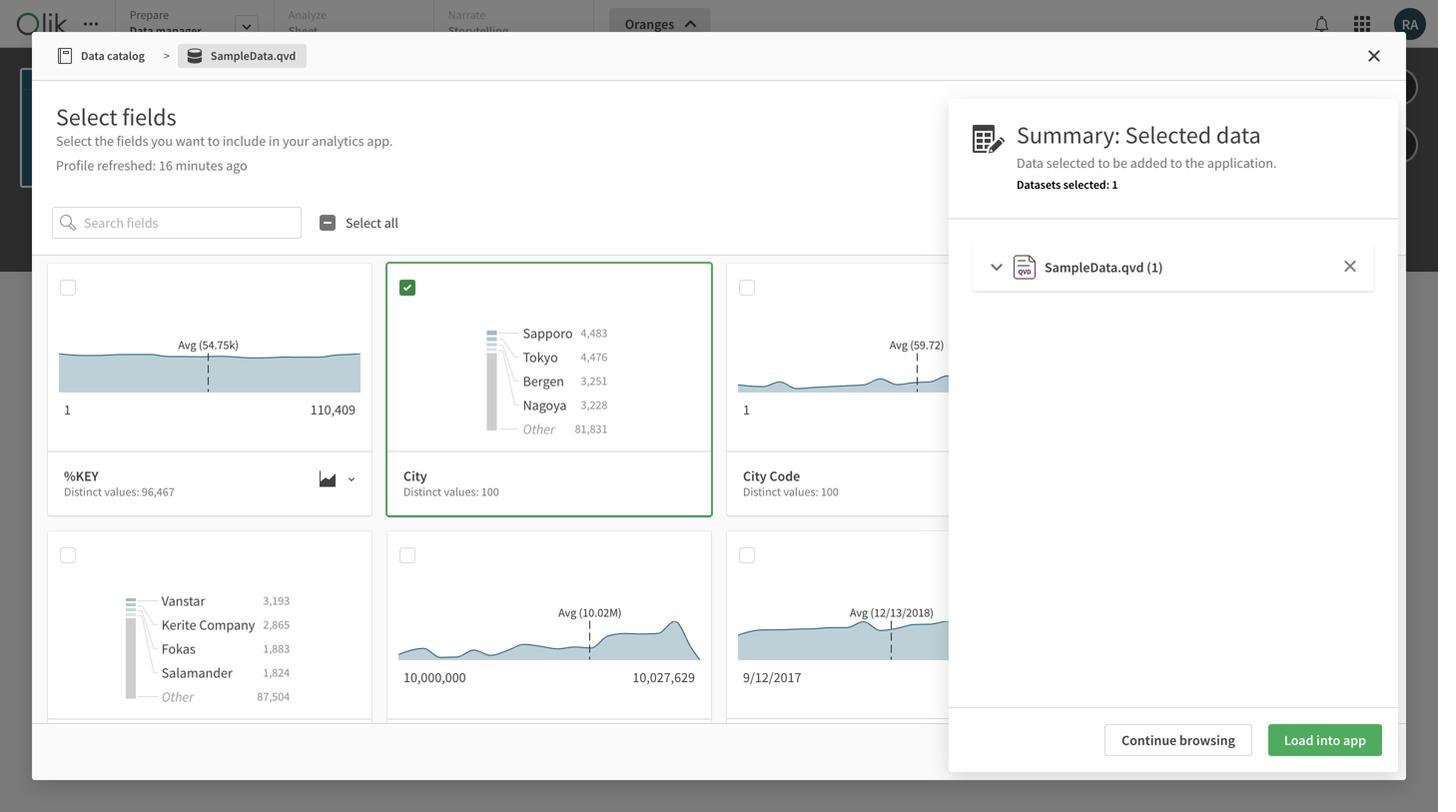 Task type: locate. For each thing, give the bounding box(es) containing it.
get
[[540, 346, 574, 376]]

other
[[523, 420, 555, 438], [162, 688, 194, 706]]

1 vertical spatial datasets
[[1100, 743, 1150, 761]]

to right 'want'
[[208, 132, 220, 150]]

:
[[153, 156, 156, 174]]

profile
[[56, 156, 94, 174]]

data inside prepare data manager
[[130, 23, 153, 38]]

0 horizontal spatial selected:
[[1064, 177, 1110, 192]]

100
[[481, 484, 499, 499], [821, 484, 839, 499]]

and left "connections"
[[1012, 570, 1034, 588]]

2 city from the left
[[743, 467, 767, 485]]

city code distinct values: 100
[[743, 467, 839, 499]]

0 horizontal spatial 100
[[481, 484, 499, 499]]

city inside city distinct values: 100
[[404, 467, 427, 485]]

1 vertical spatial the
[[1186, 154, 1205, 172]]

10,027,629
[[633, 668, 695, 686]]

data
[[1217, 120, 1261, 150], [729, 346, 774, 376], [634, 671, 660, 689]]

data up the application.
[[1217, 120, 1261, 150]]

salamander
[[162, 664, 233, 682]]

dialog
[[32, 32, 1407, 812]]

0 vertical spatial your
[[283, 132, 309, 150]]

datasets inside summary: selected data data selected to be added to the application. datasets selected: 1
[[1017, 177, 1061, 192]]

0 vertical spatial selected:
[[1064, 177, 1110, 192]]

1 vertical spatial oranges
[[234, 68, 283, 86]]

the down selected
[[1186, 154, 1205, 172]]

data right adding
[[729, 346, 774, 376]]

0 horizontal spatial datasets
[[1017, 177, 1061, 192]]

0 horizontal spatial city
[[404, 467, 427, 485]]

fields up :
[[122, 102, 176, 132]]

2 horizontal spatial values:
[[784, 484, 819, 499]]

1 city from the left
[[404, 467, 427, 485]]

datasets inside datasets selected: 1 button
[[1100, 743, 1150, 761]]

app
[[1344, 731, 1367, 749]]

10,000,000
[[404, 668, 466, 686]]

dialog containing select fields
[[32, 32, 1407, 812]]

files right browse
[[985, 570, 1009, 588]]

1 vertical spatial data
[[729, 346, 774, 376]]

oranges inside dropdown button
[[625, 15, 675, 33]]

load for load data and perform transformations.
[[603, 671, 631, 689]]

select fields select the fields you want to include in your analytics app. profile refreshed : 16 minutes ago
[[56, 102, 393, 174]]

2 horizontal spatial distinct
[[743, 484, 781, 499]]

app. inside select fields select the fields you want to include in your analytics app. profile refreshed : 16 minutes ago
[[367, 132, 393, 150]]

1 files from the left
[[853, 570, 877, 588]]

oranges
[[625, 15, 675, 33], [234, 68, 283, 86]]

into
[[1317, 731, 1341, 749]]

(1)
[[1147, 258, 1163, 276]]

data load editor
[[670, 648, 794, 671]]

1 horizontal spatial files
[[985, 570, 1009, 588]]

load
[[603, 671, 631, 689], [1285, 731, 1314, 749]]

values: for %key
[[104, 484, 139, 499]]

0 vertical spatial the
[[95, 132, 114, 150]]

to
[[208, 132, 220, 150], [1098, 154, 1110, 172], [1171, 154, 1183, 172], [779, 346, 799, 376], [925, 570, 937, 588]]

application.
[[1208, 154, 1277, 172]]

drop
[[823, 570, 851, 588]]

0 horizontal spatial values:
[[104, 484, 139, 499]]

1 values: from the left
[[104, 484, 139, 499]]

tokyo
[[523, 348, 558, 366]]

to right "click"
[[925, 570, 937, 588]]

4,476
[[581, 349, 608, 365]]

0 horizontal spatial the
[[95, 132, 114, 150]]

data
[[130, 23, 153, 38], [81, 48, 105, 63], [1017, 154, 1044, 172], [670, 648, 706, 671]]

sampledata.qvd (1) button
[[973, 243, 1375, 291]]

load into app button
[[1269, 724, 1383, 756]]

0 vertical spatial data
[[1217, 120, 1261, 150]]

started
[[579, 346, 650, 376]]

0 horizontal spatial files
[[853, 570, 877, 588]]

load left 10,027,629
[[603, 671, 631, 689]]

1 horizontal spatial values:
[[444, 484, 479, 499]]

your
[[283, 132, 309, 150], [804, 346, 850, 376]]

1 horizontal spatial the
[[1186, 154, 1205, 172]]

fields
[[122, 102, 176, 132], [117, 132, 148, 150]]

3 values: from the left
[[784, 484, 819, 499]]

0 vertical spatial other
[[523, 420, 555, 438]]

2 values: from the left
[[444, 484, 479, 499]]

the up refreshed
[[95, 132, 114, 150]]

data view image
[[1359, 215, 1375, 231]]

sapporo 4,483
[[523, 324, 608, 342]]

click
[[895, 570, 922, 588]]

9/12/2017
[[743, 668, 802, 686]]

1 horizontal spatial oranges
[[625, 15, 675, 33]]

data left selected
[[1017, 154, 1044, 172]]

selected:
[[1064, 177, 1110, 192], [1153, 743, 1205, 761]]

files
[[853, 570, 877, 588], [985, 570, 1009, 588]]

0 vertical spatial app.
[[367, 132, 393, 150]]

city
[[404, 467, 427, 485], [743, 467, 767, 485]]

2 horizontal spatial data
[[1217, 120, 1261, 150]]

city inside "city code distinct values: 100"
[[743, 467, 767, 485]]

0 vertical spatial datasets
[[1017, 177, 1061, 192]]

adding
[[654, 346, 724, 376]]

1 vertical spatial load
[[1285, 731, 1314, 749]]

0 horizontal spatial other
[[162, 688, 194, 706]]

3,228
[[581, 397, 608, 413]]

data left 'catalog' on the top left of page
[[81, 48, 105, 63]]

back button
[[1248, 736, 1311, 768]]

1 100 from the left
[[481, 484, 499, 499]]

drag
[[767, 570, 795, 588]]

1 horizontal spatial other
[[523, 420, 555, 438]]

0 horizontal spatial load
[[603, 671, 631, 689]]

perform
[[688, 671, 736, 689]]

in
[[269, 132, 280, 150]]

load left into
[[1285, 731, 1314, 749]]

distinct inside city distinct values: 100
[[404, 484, 442, 499]]

0 horizontal spatial app.
[[367, 132, 393, 150]]

datasets
[[1017, 177, 1061, 192], [1100, 743, 1150, 761]]

distinct inside %key distinct values: 96,467
[[64, 484, 102, 499]]

selected
[[1126, 120, 1212, 150]]

data left perform on the bottom of the page
[[634, 671, 660, 689]]

1 horizontal spatial datasets
[[1100, 743, 1150, 761]]

other down 'salamander'
[[162, 688, 194, 706]]

distinct inside "city code distinct values: 100"
[[743, 484, 781, 499]]

1 vertical spatial selected:
[[1153, 743, 1205, 761]]

1 horizontal spatial data
[[729, 346, 774, 376]]

next button
[[1327, 736, 1387, 768]]

1 horizontal spatial 100
[[821, 484, 839, 499]]

values:
[[104, 484, 139, 499], [444, 484, 479, 499], [784, 484, 819, 499]]

3,251
[[581, 373, 608, 389]]

files left the or at the right
[[853, 570, 877, 588]]

0 horizontal spatial oranges
[[234, 68, 283, 86]]

1
[[1112, 177, 1118, 192], [64, 401, 71, 419], [743, 401, 750, 419], [1208, 743, 1215, 761]]

distinct for %key
[[64, 484, 102, 499]]

and left perform on the bottom of the page
[[663, 671, 686, 689]]

>
[[164, 48, 170, 63]]

3 distinct from the left
[[743, 484, 781, 499]]

2 files from the left
[[985, 570, 1009, 588]]

100 inside "city code distinct values: 100"
[[821, 484, 839, 499]]

edit image
[[1390, 75, 1408, 99]]

the
[[95, 132, 114, 150], [1186, 154, 1205, 172]]

values: for city
[[444, 484, 479, 499]]

application
[[0, 0, 1439, 812]]

oranges button
[[609, 8, 711, 40]]

81,831
[[575, 421, 608, 437]]

1 inside summary: selected data data selected to be added to the application. datasets selected: 1
[[1112, 177, 1118, 192]]

1 distinct from the left
[[64, 484, 102, 499]]

nagoya
[[523, 396, 567, 414]]

other down nagoya
[[523, 420, 555, 438]]

2,865
[[263, 617, 290, 632]]

1 horizontal spatial your
[[804, 346, 850, 376]]

editor
[[747, 648, 794, 671]]

select for fields
[[56, 102, 117, 132]]

1 horizontal spatial distinct
[[404, 484, 442, 499]]

load into app
[[1285, 731, 1367, 749]]

select inside filters region
[[346, 214, 382, 232]]

load for load into app
[[1285, 731, 1314, 749]]

app.
[[367, 132, 393, 150], [854, 346, 899, 376]]

1 horizontal spatial load
[[1285, 731, 1314, 749]]

2 vertical spatial data
[[634, 671, 660, 689]]

0 vertical spatial oranges
[[625, 15, 675, 33]]

company
[[199, 616, 255, 634]]

0 horizontal spatial distinct
[[64, 484, 102, 499]]

bergen
[[523, 372, 564, 390]]

data down prepare
[[130, 23, 153, 38]]

the inside summary: selected data data selected to be added to the application. datasets selected: 1
[[1186, 154, 1205, 172]]

values: inside %key distinct values: 96,467
[[104, 484, 139, 499]]

load inside "button"
[[1285, 731, 1314, 749]]

toolbar
[[0, 0, 1439, 272]]

87,504
[[257, 689, 290, 704]]

1 vertical spatial other
[[162, 688, 194, 706]]

0 vertical spatial load
[[603, 671, 631, 689]]

1 horizontal spatial selected:
[[1153, 743, 1205, 761]]

1 horizontal spatial city
[[743, 467, 767, 485]]

0 horizontal spatial your
[[283, 132, 309, 150]]

distinct for city
[[404, 484, 442, 499]]

kerite
[[162, 616, 196, 634]]

toolbar containing oranges
[[0, 0, 1439, 272]]

sapporo
[[523, 324, 573, 342]]

2 100 from the left
[[821, 484, 839, 499]]

1 horizontal spatial app.
[[854, 346, 899, 376]]

connections
[[1037, 570, 1109, 588]]

get started adding data to your app.
[[540, 346, 899, 376]]

2 distinct from the left
[[404, 484, 442, 499]]

files
[[850, 548, 885, 570]]

values: inside city distinct values: 100
[[444, 484, 479, 499]]



Task type: vqa. For each thing, say whether or not it's contained in the screenshot.
Data
yes



Task type: describe. For each thing, give the bounding box(es) containing it.
fields up refreshed
[[117, 132, 148, 150]]

transformations.
[[739, 671, 836, 689]]

other
[[922, 548, 964, 570]]

kerite company 2,865
[[162, 616, 290, 634]]

added
[[1131, 154, 1168, 172]]

and right files
[[889, 548, 918, 570]]

next
[[1343, 743, 1371, 761]]

datasets selected: 1
[[1100, 743, 1215, 761]]

filters region
[[52, 203, 1387, 243]]

files and other sources drag and drop files or click to browse files and connections
[[767, 548, 1109, 588]]

back
[[1265, 743, 1294, 761]]

remove dataset element
[[1343, 258, 1359, 274]]

you
[[151, 132, 173, 150]]

3,193
[[263, 593, 290, 608]]

data catalog
[[81, 48, 145, 63]]

data inside summary: selected data data selected to be added to the application. datasets selected: 1
[[1217, 120, 1261, 150]]

1 vertical spatial app.
[[854, 346, 899, 376]]

1 inside button
[[1208, 743, 1215, 761]]

to inside files and other sources drag and drop files or click to browse files and connections
[[925, 570, 937, 588]]

%key distinct values: 96,467
[[64, 467, 175, 499]]

to inside select fields select the fields you want to include in your analytics app. profile refreshed : 16 minutes ago
[[208, 132, 220, 150]]

data inside summary: selected data data selected to be added to the application. datasets selected: 1
[[1017, 154, 1044, 172]]

data left load
[[670, 648, 706, 671]]

load data and perform transformations.
[[603, 671, 836, 689]]

the inside select fields select the fields you want to include in your analytics app. profile refreshed : 16 minutes ago
[[95, 132, 114, 150]]

1,883
[[263, 641, 290, 656]]

%key
[[64, 467, 99, 485]]

sampledata.qvd
[[1045, 258, 1144, 276]]

to left be
[[1098, 154, 1110, 172]]

or
[[880, 570, 892, 588]]

select for all
[[346, 214, 382, 232]]

sampledata.qvd (1)
[[1045, 258, 1163, 276]]

96,467
[[142, 484, 175, 499]]

data catalog button
[[48, 44, 156, 68]]

other for nagoya
[[523, 420, 555, 438]]

vanstar
[[162, 592, 205, 610]]

your inside select fields select the fields you want to include in your analytics app. profile refreshed : 16 minutes ago
[[283, 132, 309, 150]]

catalog
[[107, 48, 145, 63]]

1 vertical spatial your
[[804, 346, 850, 376]]

load
[[710, 648, 744, 671]]

list view image
[[1328, 215, 1344, 231]]

code
[[770, 467, 800, 485]]

tile view image
[[1297, 215, 1313, 231]]

selected: inside button
[[1153, 743, 1205, 761]]

selected
[[1047, 154, 1095, 172]]

city distinct values: 100
[[404, 467, 499, 499]]

and right the drag on the bottom
[[797, 570, 820, 588]]

browse
[[940, 570, 982, 588]]

to right 'added' at the top right of the page
[[1171, 154, 1183, 172]]

minutes
[[176, 156, 223, 174]]

select all
[[346, 214, 398, 232]]

continue browsing
[[1122, 731, 1236, 749]]

other for salamander
[[162, 688, 194, 706]]

prepare
[[130, 7, 169, 22]]

analytics
[[312, 132, 364, 150]]

datasets selected: 1 button
[[1100, 740, 1215, 764]]

data inside "button"
[[81, 48, 105, 63]]

continue
[[1122, 731, 1177, 749]]

16
[[159, 156, 173, 174]]

Search fields text field
[[84, 207, 302, 239]]

fokas
[[162, 640, 196, 658]]

ago
[[226, 156, 247, 174]]

summary: selected data data selected to be added to the application. datasets selected: 1
[[1017, 120, 1277, 192]]

sampledata.qvd image
[[178, 44, 307, 68]]

remove dataset image
[[1343, 258, 1359, 274]]

110,409
[[310, 401, 356, 419]]

0 horizontal spatial data
[[634, 671, 660, 689]]

all
[[384, 214, 398, 232]]

refreshed
[[97, 156, 153, 174]]

4,483
[[581, 325, 608, 341]]

values: inside "city code distinct values: 100"
[[784, 484, 819, 499]]

switch view group
[[1289, 207, 1383, 239]]

to right adding
[[779, 346, 799, 376]]

browsing
[[1180, 731, 1236, 749]]

prepare data manager
[[130, 7, 202, 38]]

continue browsing button
[[1105, 724, 1253, 756]]

application containing select fields
[[0, 0, 1439, 812]]

be
[[1113, 154, 1128, 172]]

manager
[[156, 23, 202, 38]]

sources
[[967, 548, 1026, 570]]

100 inside city distinct values: 100
[[481, 484, 499, 499]]

selected: inside summary: selected data data selected to be added to the application. datasets selected: 1
[[1064, 177, 1110, 192]]

app options image
[[1390, 133, 1408, 157]]

want
[[176, 132, 205, 150]]

city for city
[[404, 467, 427, 485]]

1,824
[[263, 665, 290, 680]]

summary:
[[1017, 120, 1121, 150]]

city for city code
[[743, 467, 767, 485]]

include
[[223, 132, 266, 150]]



